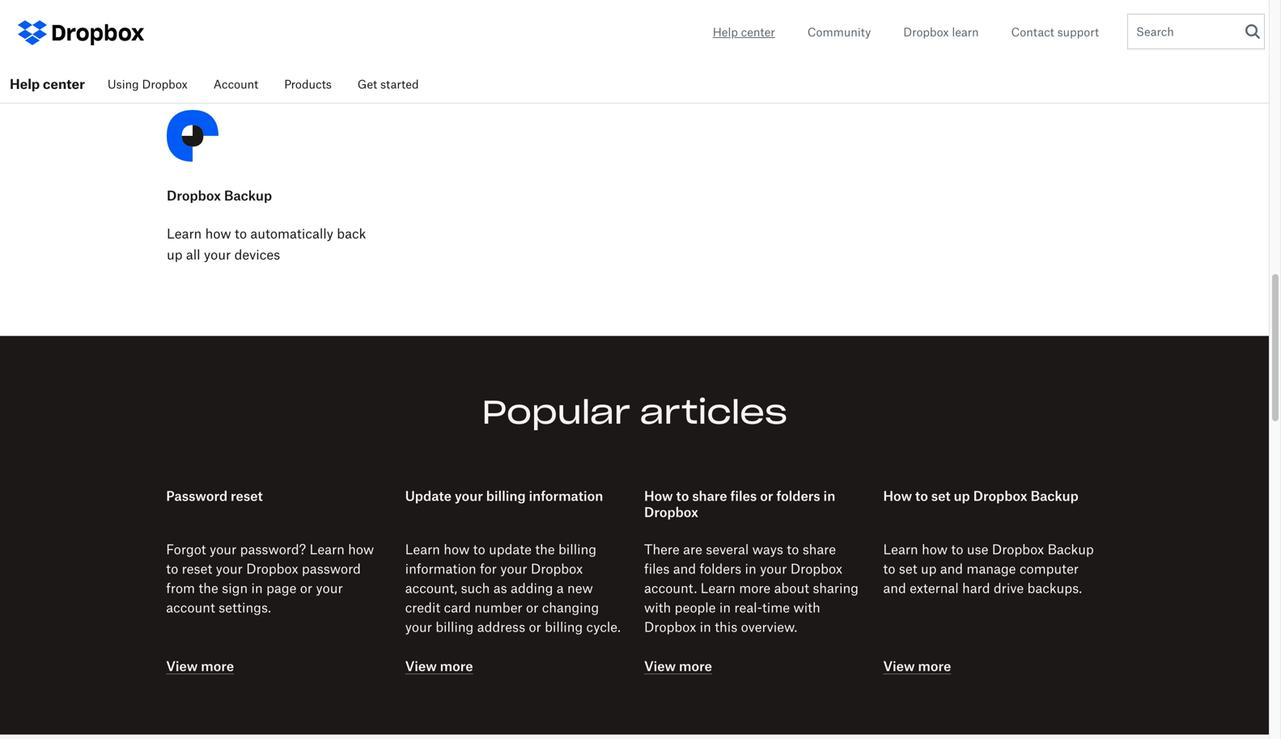 Task type: vqa. For each thing, say whether or not it's contained in the screenshot.
How to request to join a team ... link
no



Task type: describe. For each thing, give the bounding box(es) containing it.
the inside learn how to update the billing information for your dropbox account, such as adding a new credit card number or changing your billing address or billing cycle.
[[535, 542, 555, 558]]

password reset
[[166, 488, 263, 504]]

or inside how to share files or folders in dropbox
[[760, 488, 774, 504]]

dropbox backup icon image
[[167, 110, 219, 162]]

changing
[[542, 600, 599, 616]]

view more for card
[[405, 659, 473, 675]]

update
[[489, 542, 532, 558]]

how for learn how to review videos faster with your team
[[683, 19, 709, 35]]

learn how to update the billing information for your dropbox account, such as adding a new credit card number or changing your billing address or billing cycle.
[[405, 542, 621, 635]]

help center link
[[0, 65, 95, 104]]

about
[[774, 581, 810, 597]]

billing up the "update"
[[486, 488, 526, 504]]

more for there are several ways to share files and folders in your dropbox account. learn more about sharing with people in real-time with dropbox in this overview.
[[679, 659, 712, 675]]

page
[[266, 581, 297, 597]]

set inside learn how to use dropbox backup to set up and manage computer and external hard drive backups.
[[899, 561, 918, 577]]

dropbox inside learn how to use dropbox backup to set up and manage computer and external hard drive backups.
[[992, 542, 1044, 558]]

1 vertical spatial help
[[10, 76, 40, 92]]

dropbox down people
[[644, 620, 697, 635]]

1 vertical spatial help center
[[10, 76, 85, 92]]

learn for learn how to sync and store your passwords across devices
[[883, 19, 918, 35]]

in inside how to share files or folders in dropbox
[[824, 488, 836, 504]]

number
[[475, 600, 523, 616]]

with down about
[[794, 600, 821, 616]]

dropbox up sharing
[[791, 561, 843, 577]]

external
[[910, 581, 959, 597]]

up inside learn how to automatically back up all your devices
[[167, 247, 183, 263]]

password
[[302, 561, 361, 577]]

view for card
[[405, 659, 437, 675]]

learn inside there are several ways to share files and folders in your dropbox account. learn more about sharing with people in real-time with dropbox in this overview.
[[701, 581, 736, 597]]

sync
[[967, 19, 995, 35]]

passwords
[[883, 40, 949, 56]]

learn inside forgot your password? learn how to reset your dropbox password from the sign in page or your account settings.
[[310, 542, 345, 558]]

support
[[1058, 25, 1099, 39]]

how for how to set up dropbox backup
[[884, 488, 912, 504]]

manage
[[967, 561, 1016, 577]]

backup for how to set up dropbox backup
[[1031, 488, 1079, 504]]

hard
[[963, 581, 991, 597]]

across
[[952, 40, 992, 56]]

view for account
[[166, 659, 198, 675]]

computer
[[1020, 561, 1079, 577]]

store
[[1025, 19, 1056, 35]]

or right "address"
[[529, 620, 541, 635]]

with down account.
[[644, 600, 671, 616]]

view more for with
[[644, 659, 712, 675]]

in inside forgot your password? learn how to reset your dropbox password from the sign in page or your account settings.
[[251, 581, 263, 597]]

share inside how to share files or folders in dropbox
[[692, 488, 728, 504]]

information inside learn how to update the billing information for your dropbox account, such as adding a new credit card number or changing your billing address or billing cycle.
[[405, 561, 477, 577]]

get
[[358, 77, 377, 91]]

to inside there are several ways to share files and folders in your dropbox account. learn more about sharing with people in real-time with dropbox in this overview.
[[787, 542, 799, 558]]

forgot
[[166, 542, 206, 558]]

dropbox inside forgot your password? learn how to reset your dropbox password from the sign in page or your account settings.
[[246, 561, 298, 577]]

contact
[[1012, 25, 1055, 39]]

view more link for account
[[166, 659, 234, 675]]

cycle.
[[587, 620, 621, 635]]

there
[[644, 542, 680, 558]]

adding
[[511, 581, 553, 597]]

and inside there are several ways to share files and folders in your dropbox account. learn more about sharing with people in real-time with dropbox in this overview.
[[673, 561, 696, 577]]

more for learn how to use dropbox backup to set up and manage computer and external hard drive backups.
[[918, 659, 952, 675]]

update
[[405, 488, 452, 504]]

settings.
[[219, 600, 271, 616]]

people
[[675, 600, 716, 616]]

0 vertical spatial backup
[[224, 188, 272, 204]]

or inside forgot your password? learn how to reset your dropbox password from the sign in page or your account settings.
[[300, 581, 313, 597]]

dropbox learn link
[[904, 23, 979, 41]]

using dropbox link
[[95, 65, 201, 104]]

billing up new
[[559, 542, 597, 558]]

4 view from the left
[[884, 659, 915, 675]]

back
[[337, 226, 366, 242]]

using
[[108, 77, 139, 91]]

a
[[557, 581, 564, 597]]

or down adding
[[526, 600, 539, 616]]

1 vertical spatial up
[[954, 488, 970, 504]]

up inside learn how to use dropbox backup to set up and manage computer and external hard drive backups.
[[921, 561, 937, 577]]

products link
[[271, 65, 345, 104]]

more for forgot your password? learn how to reset your dropbox password from the sign in page or your account settings.
[[201, 659, 234, 675]]

use
[[967, 542, 989, 558]]

your up sign at bottom left
[[216, 561, 243, 577]]

learn how to review videos faster with your team
[[644, 19, 850, 56]]

view for with
[[644, 659, 676, 675]]

0 horizontal spatial center
[[43, 76, 85, 92]]

to inside learn how to sync and store your passwords across devices
[[951, 19, 963, 35]]

update your billing information
[[405, 488, 603, 504]]

and inside learn how to sync and store your passwords across devices
[[999, 19, 1021, 35]]

files inside there are several ways to share files and folders in your dropbox account. learn more about sharing with people in real-time with dropbox in this overview.
[[644, 561, 670, 577]]

password
[[166, 488, 228, 504]]

reset inside forgot your password? learn how to reset your dropbox password from the sign in page or your account settings.
[[182, 561, 212, 577]]

several
[[706, 542, 749, 558]]

clear image
[[1242, 26, 1254, 38]]

review
[[728, 19, 768, 35]]

get started
[[358, 77, 419, 91]]

learn how to automatically back up all your devices
[[167, 226, 366, 263]]

sharing
[[813, 581, 859, 597]]

account.
[[644, 581, 697, 597]]

how for learn how to sync and store your passwords across devices
[[922, 19, 948, 35]]

account link
[[201, 65, 271, 104]]

drive
[[994, 581, 1024, 597]]

account
[[166, 600, 215, 616]]

new
[[568, 581, 593, 597]]

to inside learn how to review videos faster with your team
[[712, 19, 725, 35]]

dropbox image
[[49, 17, 146, 49]]

to inside learn how to automatically back up all your devices
[[235, 226, 247, 242]]

your inside learn how to sync and store your passwords across devices
[[1059, 19, 1086, 35]]

with inside learn how to review videos faster with your team
[[644, 40, 671, 56]]

share inside there are several ways to share files and folders in your dropbox account. learn more about sharing with people in real-time with dropbox in this overview.
[[803, 542, 836, 558]]

team
[[705, 40, 737, 56]]



Task type: locate. For each thing, give the bounding box(es) containing it.
0 vertical spatial share
[[692, 488, 728, 504]]

how for learn how to automatically back up all your devices
[[205, 226, 231, 242]]

backup inside learn how to use dropbox backup to set up and manage computer and external hard drive backups.
[[1048, 542, 1094, 558]]

how inside forgot your password? learn how to reset your dropbox password from the sign in page or your account settings.
[[348, 542, 374, 558]]

learn for learn how to automatically back up all your devices
[[167, 226, 202, 242]]

how up 'external'
[[922, 542, 948, 558]]

learn how to sync and store your passwords across devices
[[883, 19, 1086, 56]]

2 horizontal spatial up
[[954, 488, 970, 504]]

view more down 'external'
[[884, 659, 952, 675]]

to
[[712, 19, 725, 35], [951, 19, 963, 35], [235, 226, 247, 242], [676, 488, 689, 504], [916, 488, 928, 504], [473, 542, 485, 558], [787, 542, 799, 558], [952, 542, 964, 558], [166, 561, 178, 577], [884, 561, 896, 577]]

information up account,
[[405, 561, 477, 577]]

2 view from the left
[[405, 659, 437, 675]]

1 horizontal spatial up
[[921, 561, 937, 577]]

1 horizontal spatial information
[[529, 488, 603, 504]]

more for learn how to update the billing information for your dropbox account, such as adding a new credit card number or changing your billing address or billing cycle.
[[440, 659, 473, 675]]

help
[[713, 25, 738, 39], [10, 76, 40, 92]]

center left using
[[43, 76, 85, 92]]

share up sharing
[[803, 542, 836, 558]]

community link
[[808, 23, 871, 41]]

folders
[[777, 488, 821, 504], [700, 561, 742, 577]]

dropbox inside how to share files or folders in dropbox
[[644, 505, 699, 520]]

to inside learn how to update the billing information for your dropbox account, such as adding a new credit card number or changing your billing address or billing cycle.
[[473, 542, 485, 558]]

faster
[[815, 19, 850, 35]]

learn how to use dropbox backup to set up and manage computer and external hard drive backups.
[[884, 542, 1094, 597]]

overview.
[[741, 620, 798, 635]]

2 how from the left
[[884, 488, 912, 504]]

folders down several
[[700, 561, 742, 577]]

0 vertical spatial information
[[529, 488, 603, 504]]

1 view more from the left
[[166, 659, 234, 675]]

information up the "update"
[[529, 488, 603, 504]]

your right the all
[[204, 247, 231, 263]]

and up 'external'
[[941, 561, 963, 577]]

your down ways
[[760, 561, 787, 577]]

with left team on the top right of the page
[[644, 40, 671, 56]]

devices down 'contact'
[[996, 40, 1041, 56]]

files inside how to share files or folders in dropbox
[[731, 488, 757, 504]]

how inside learn how to update the billing information for your dropbox account, such as adding a new credit card number or changing your billing address or billing cycle.
[[444, 542, 470, 558]]

dropbox up a
[[531, 561, 583, 577]]

contact support link
[[1012, 23, 1099, 41]]

0 vertical spatial the
[[535, 542, 555, 558]]

1 how from the left
[[644, 488, 673, 504]]

your left team on the top right of the page
[[675, 40, 702, 56]]

learn for learn how to use dropbox backup to set up and manage computer and external hard drive backups.
[[884, 542, 919, 558]]

how for how to share files or folders in dropbox
[[644, 488, 673, 504]]

for
[[480, 561, 497, 577]]

learn for learn how to review videos faster with your team
[[644, 19, 679, 35]]

the right the "update"
[[535, 542, 555, 558]]

share up are
[[692, 488, 728, 504]]

0 horizontal spatial share
[[692, 488, 728, 504]]

your down the "update"
[[501, 561, 527, 577]]

up
[[167, 247, 183, 263], [954, 488, 970, 504], [921, 561, 937, 577]]

help center up team on the top right of the page
[[713, 25, 775, 39]]

help center down dropbox image
[[10, 76, 85, 92]]

reset down forgot at the bottom of the page
[[182, 561, 212, 577]]

1 view more link from the left
[[166, 659, 234, 675]]

devices down automatically
[[234, 247, 280, 263]]

with
[[644, 40, 671, 56], [644, 600, 671, 616], [794, 600, 821, 616]]

up up the use
[[954, 488, 970, 504]]

how down dropbox backup link
[[205, 226, 231, 242]]

up left the all
[[167, 247, 183, 263]]

1 horizontal spatial folders
[[777, 488, 821, 504]]

how inside learn how to use dropbox backup to set up and manage computer and external hard drive backups.
[[922, 542, 948, 558]]

1 horizontal spatial devices
[[996, 40, 1041, 56]]

dropbox up the use
[[974, 488, 1028, 504]]

learn for learn how to update the billing information for your dropbox account, such as adding a new credit card number or changing your billing address or billing cycle.
[[405, 542, 440, 558]]

more inside there are several ways to share files and folders in your dropbox account. learn more about sharing with people in real-time with dropbox in this overview.
[[739, 581, 771, 597]]

1 vertical spatial devices
[[234, 247, 280, 263]]

your inside learn how to automatically back up all your devices
[[204, 247, 231, 263]]

1 vertical spatial center
[[43, 76, 85, 92]]

view more link down credit
[[405, 659, 473, 675]]

how up team on the top right of the page
[[683, 19, 709, 35]]

Search text field
[[1129, 15, 1242, 49]]

account,
[[405, 581, 457, 597]]

4 view more link from the left
[[884, 659, 952, 675]]

1 horizontal spatial help center
[[713, 25, 775, 39]]

your down password
[[316, 581, 343, 597]]

3 view from the left
[[644, 659, 676, 675]]

more
[[739, 581, 771, 597], [201, 659, 234, 675], [440, 659, 473, 675], [679, 659, 712, 675], [918, 659, 952, 675]]

how inside learn how to sync and store your passwords across devices
[[922, 19, 948, 35]]

how for learn how to update the billing information for your dropbox account, such as adding a new credit card number or changing your billing address or billing cycle.
[[444, 542, 470, 558]]

1 vertical spatial information
[[405, 561, 477, 577]]

0 vertical spatial set
[[932, 488, 951, 504]]

there are several ways to share files and folders in your dropbox account. learn more about sharing with people in real-time with dropbox in this overview.
[[644, 542, 859, 635]]

learn
[[644, 19, 679, 35], [883, 19, 918, 35], [167, 226, 202, 242], [310, 542, 345, 558], [405, 542, 440, 558], [884, 542, 919, 558], [701, 581, 736, 597]]

3 view more link from the left
[[644, 659, 712, 675]]

folders up ways
[[777, 488, 821, 504]]

2 view more from the left
[[405, 659, 473, 675]]

and left 'external'
[[884, 581, 907, 597]]

0 horizontal spatial the
[[199, 581, 218, 597]]

up up 'external'
[[921, 561, 937, 577]]

view more down the account at the left of the page
[[166, 659, 234, 675]]

such
[[461, 581, 490, 597]]

popular
[[482, 392, 631, 433]]

products
[[284, 77, 332, 91]]

your down credit
[[405, 620, 432, 635]]

backup
[[224, 188, 272, 204], [1031, 488, 1079, 504], [1048, 542, 1094, 558]]

more down card
[[440, 659, 473, 675]]

None search field
[[1129, 15, 1254, 53]]

1 horizontal spatial the
[[535, 542, 555, 558]]

1 vertical spatial folders
[[700, 561, 742, 577]]

learn inside learn how to review videos faster with your team
[[644, 19, 679, 35]]

sign
[[222, 581, 248, 597]]

0 horizontal spatial folders
[[700, 561, 742, 577]]

more down 'external'
[[918, 659, 952, 675]]

search image
[[1246, 24, 1261, 39], [1246, 24, 1261, 39]]

dropbox up 'manage'
[[992, 542, 1044, 558]]

to inside forgot your password? learn how to reset your dropbox password from the sign in page or your account settings.
[[166, 561, 178, 577]]

how up the passwords
[[922, 19, 948, 35]]

backups.
[[1028, 581, 1082, 597]]

dropbox backup
[[167, 188, 272, 204]]

1 vertical spatial the
[[199, 581, 218, 597]]

dropbox up the passwords
[[904, 25, 949, 39]]

1 vertical spatial files
[[644, 561, 670, 577]]

center
[[741, 25, 775, 39], [43, 76, 85, 92]]

community
[[808, 25, 871, 39]]

billing down changing
[[545, 620, 583, 635]]

1 view from the left
[[166, 659, 198, 675]]

your right forgot at the bottom of the page
[[210, 542, 237, 558]]

how to share files or folders in dropbox
[[644, 488, 836, 520]]

0 vertical spatial up
[[167, 247, 183, 263]]

your
[[1059, 19, 1086, 35], [675, 40, 702, 56], [204, 247, 231, 263], [455, 488, 483, 504], [210, 542, 237, 558], [216, 561, 243, 577], [501, 561, 527, 577], [760, 561, 787, 577], [316, 581, 343, 597], [405, 620, 432, 635]]

1 vertical spatial set
[[899, 561, 918, 577]]

3 view more from the left
[[644, 659, 712, 675]]

the
[[535, 542, 555, 558], [199, 581, 218, 597]]

0 horizontal spatial reset
[[182, 561, 212, 577]]

from
[[166, 581, 195, 597]]

dropbox right using
[[142, 77, 188, 91]]

this
[[715, 620, 738, 635]]

popular articles
[[482, 392, 787, 433]]

your right store
[[1059, 19, 1086, 35]]

0 horizontal spatial help
[[10, 76, 40, 92]]

in
[[824, 488, 836, 504], [745, 561, 757, 577], [251, 581, 263, 597], [720, 600, 731, 616], [700, 620, 712, 635]]

dropbox up there
[[644, 505, 699, 520]]

files up several
[[731, 488, 757, 504]]

devices inside learn how to automatically back up all your devices
[[234, 247, 280, 263]]

view more down people
[[644, 659, 712, 675]]

how up password
[[348, 542, 374, 558]]

view more link for card
[[405, 659, 473, 675]]

0 vertical spatial folders
[[777, 488, 821, 504]]

0 horizontal spatial up
[[167, 247, 183, 263]]

your right update
[[455, 488, 483, 504]]

1 vertical spatial share
[[803, 542, 836, 558]]

address
[[477, 620, 526, 635]]

0 horizontal spatial files
[[644, 561, 670, 577]]

0 vertical spatial devices
[[996, 40, 1041, 56]]

0 vertical spatial reset
[[231, 488, 263, 504]]

view more link down the account at the left of the page
[[166, 659, 234, 675]]

0 horizontal spatial set
[[899, 561, 918, 577]]

1 vertical spatial backup
[[1031, 488, 1079, 504]]

real-
[[735, 600, 762, 616]]

your inside there are several ways to share files and folders in your dropbox account. learn more about sharing with people in real-time with dropbox in this overview.
[[760, 561, 787, 577]]

more down people
[[679, 659, 712, 675]]

1 horizontal spatial reset
[[231, 488, 263, 504]]

backup for learn how to use dropbox backup to set up and manage computer and external hard drive backups.
[[1048, 542, 1094, 558]]

dropbox inside learn how to update the billing information for your dropbox account, such as adding a new credit card number or changing your billing address or billing cycle.
[[531, 561, 583, 577]]

0 horizontal spatial how
[[644, 488, 673, 504]]

how to set up dropbox backup
[[884, 488, 1079, 504]]

reset right the password
[[231, 488, 263, 504]]

articles
[[640, 392, 787, 433]]

card
[[444, 600, 471, 616]]

automatically
[[250, 226, 333, 242]]

more up real- on the bottom right
[[739, 581, 771, 597]]

time
[[762, 600, 790, 616]]

view more link down people
[[644, 659, 712, 675]]

learn inside learn how to automatically back up all your devices
[[167, 226, 202, 242]]

are
[[683, 542, 703, 558]]

how for learn how to use dropbox backup to set up and manage computer and external hard drive backups.
[[922, 542, 948, 558]]

0 vertical spatial help center
[[713, 25, 775, 39]]

2 view more link from the left
[[405, 659, 473, 675]]

dropbox inside using dropbox link
[[142, 77, 188, 91]]

your inside learn how to review videos faster with your team
[[675, 40, 702, 56]]

learn
[[952, 25, 979, 39]]

devices inside learn how to sync and store your passwords across devices
[[996, 40, 1041, 56]]

contact support
[[1012, 25, 1099, 39]]

how inside learn how to automatically back up all your devices
[[205, 226, 231, 242]]

1 vertical spatial reset
[[182, 561, 212, 577]]

learn inside learn how to update the billing information for your dropbox account, such as adding a new credit card number or changing your billing address or billing cycle.
[[405, 542, 440, 558]]

billing down card
[[436, 620, 474, 635]]

videos
[[772, 19, 811, 35]]

center left faster
[[741, 25, 775, 39]]

get started link
[[345, 65, 432, 104]]

view more link down 'external'
[[884, 659, 952, 675]]

and down are
[[673, 561, 696, 577]]

1 horizontal spatial files
[[731, 488, 757, 504]]

the inside forgot your password? learn how to reset your dropbox password from the sign in page or your account settings.
[[199, 581, 218, 597]]

how inside how to share files or folders in dropbox
[[644, 488, 673, 504]]

set
[[932, 488, 951, 504], [899, 561, 918, 577]]

all
[[186, 247, 200, 263]]

dropbox down password?
[[246, 561, 298, 577]]

learn inside learn how to use dropbox backup to set up and manage computer and external hard drive backups.
[[884, 542, 919, 558]]

folders inside how to share files or folders in dropbox
[[777, 488, 821, 504]]

devices
[[996, 40, 1041, 56], [234, 247, 280, 263]]

or right page
[[300, 581, 313, 597]]

0 vertical spatial center
[[741, 25, 775, 39]]

as
[[494, 581, 507, 597]]

files
[[731, 488, 757, 504], [644, 561, 670, 577]]

how inside learn how to review videos faster with your team
[[683, 19, 709, 35]]

or up ways
[[760, 488, 774, 504]]

share
[[692, 488, 728, 504], [803, 542, 836, 558]]

dropbox backup link
[[167, 188, 272, 204]]

1 horizontal spatial set
[[932, 488, 951, 504]]

2 vertical spatial up
[[921, 561, 937, 577]]

1 horizontal spatial share
[[803, 542, 836, 558]]

4 view more from the left
[[884, 659, 952, 675]]

more down the account at the left of the page
[[201, 659, 234, 675]]

1 horizontal spatial center
[[741, 25, 775, 39]]

dropbox learn
[[904, 25, 979, 39]]

billing
[[486, 488, 526, 504], [559, 542, 597, 558], [436, 620, 474, 635], [545, 620, 583, 635]]

view more
[[166, 659, 234, 675], [405, 659, 473, 675], [644, 659, 712, 675], [884, 659, 952, 675]]

dropbox up the all
[[167, 188, 221, 204]]

and right sync
[[999, 19, 1021, 35]]

folders inside there are several ways to share files and folders in your dropbox account. learn more about sharing with people in real-time with dropbox in this overview.
[[700, 561, 742, 577]]

how
[[644, 488, 673, 504], [884, 488, 912, 504]]

view more down credit
[[405, 659, 473, 675]]

0 horizontal spatial devices
[[234, 247, 280, 263]]

started
[[380, 77, 419, 91]]

view more link for with
[[644, 659, 712, 675]]

learn inside learn how to sync and store your passwords across devices
[[883, 19, 918, 35]]

1 horizontal spatial how
[[884, 488, 912, 504]]

files down there
[[644, 561, 670, 577]]

2 vertical spatial backup
[[1048, 542, 1094, 558]]

password?
[[240, 542, 306, 558]]

0 vertical spatial files
[[731, 488, 757, 504]]

to inside how to share files or folders in dropbox
[[676, 488, 689, 504]]

account
[[214, 77, 258, 91]]

forgot your password? learn how to reset your dropbox password from the sign in page or your account settings.
[[166, 542, 374, 616]]

how up such on the bottom of page
[[444, 542, 470, 558]]

1 horizontal spatial help
[[713, 25, 738, 39]]

the left sign at bottom left
[[199, 581, 218, 597]]

0 vertical spatial help
[[713, 25, 738, 39]]

reset
[[231, 488, 263, 504], [182, 561, 212, 577]]

view more for account
[[166, 659, 234, 675]]

using dropbox
[[108, 77, 188, 91]]

0 horizontal spatial information
[[405, 561, 477, 577]]

dropbox inside dropbox learn link
[[904, 25, 949, 39]]

0 horizontal spatial help center
[[10, 76, 85, 92]]

and
[[999, 19, 1021, 35], [673, 561, 696, 577], [941, 561, 963, 577], [884, 581, 907, 597]]

ways
[[753, 542, 784, 558]]

credit
[[405, 600, 441, 616]]



